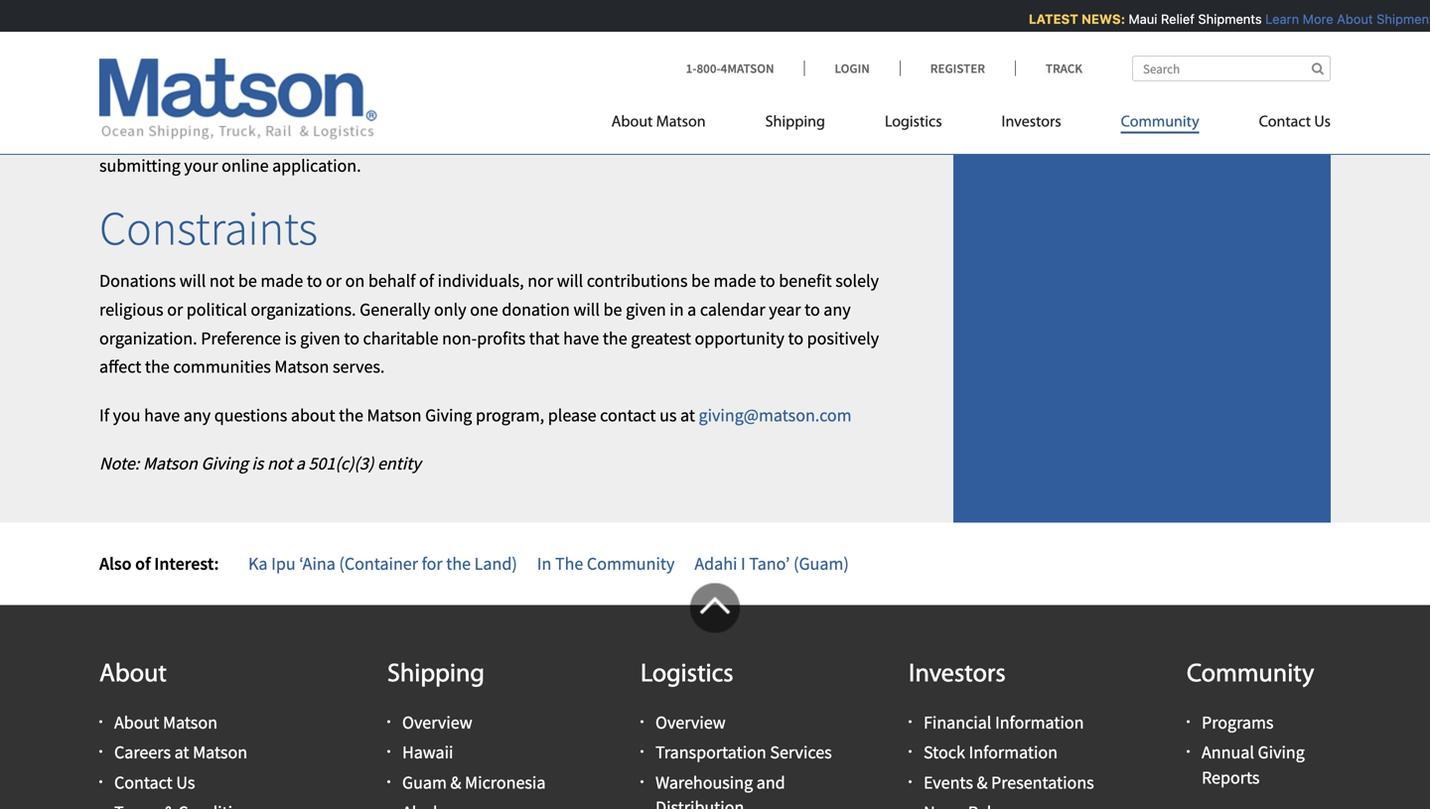Task type: locate. For each thing, give the bounding box(es) containing it.
be down committees
[[821, 20, 840, 42]]

investors up financial
[[909, 662, 1006, 688]]

register
[[930, 60, 985, 76]]

given down contributions
[[626, 299, 666, 321]]

0 horizontal spatial in
[[99, 126, 114, 148]]

section
[[929, 0, 1356, 523]]

1 vertical spatial contact
[[114, 772, 173, 794]]

in right land)
[[537, 553, 552, 575]]

us
[[1314, 115, 1331, 131], [176, 772, 195, 794]]

given
[[626, 299, 666, 321], [300, 327, 340, 349]]

overview inside 'overview hawaii guam & micronesia'
[[402, 712, 472, 734]]

0 vertical spatial or
[[326, 270, 342, 292]]

0 vertical spatial and
[[406, 20, 434, 42]]

about matson link for shipping link
[[611, 105, 736, 146]]

0 horizontal spatial &
[[450, 772, 461, 794]]

not up political on the top
[[209, 270, 235, 292]]

shipping right qualify
[[765, 115, 825, 131]]

about
[[1334, 11, 1370, 26], [611, 115, 653, 131], [99, 662, 167, 688], [114, 712, 159, 734]]

us inside about matson careers at matson contact us
[[176, 772, 195, 794]]

of
[[175, 0, 190, 14], [755, 0, 770, 14], [419, 270, 434, 292], [135, 553, 151, 575]]

contact inside about matson careers at matson contact us
[[114, 772, 173, 794]]

0 vertical spatial us
[[1314, 115, 1331, 131]]

the down organization.
[[145, 356, 170, 378]]

backtop image
[[690, 583, 740, 633]]

one
[[470, 299, 498, 321]]

giving@matson.com link down opportunity
[[699, 404, 852, 427]]

1 horizontal spatial for
[[765, 97, 786, 119]]

a inside 'donations will not be made to or on behalf of individuals, nor will contributions be made to benefit solely religious or political organizations. generally only one donation will be given in a calendar year to any organization. preference is given to charitable non-profits that have the greatest opportunity to positively affect the communities matson serves.'
[[687, 299, 696, 321]]

& down stock information link at the right of page
[[977, 772, 988, 794]]

logistics down backtop 'image'
[[641, 662, 734, 688]]

2 overview link from the left
[[656, 712, 726, 734]]

the right about
[[339, 404, 363, 427]]

if
[[99, 404, 109, 427]]

footer
[[0, 583, 1430, 809]]

at down 'usually'
[[262, 49, 277, 71]]

or up organization.
[[167, 299, 183, 321]]

an left exception.
[[790, 97, 809, 119]]

us inside top menu navigation
[[1314, 115, 1331, 131]]

overview link up transportation
[[656, 712, 726, 734]]

1 horizontal spatial contact us link
[[1229, 105, 1331, 146]]

0 horizontal spatial and
[[406, 20, 434, 42]]

contact down 'search' search field
[[1259, 115, 1311, 131]]

scheduled
[[344, 49, 422, 71]]

community up programs link
[[1187, 662, 1314, 688]]

about inside 'link'
[[611, 115, 653, 131]]

1 horizontal spatial are
[[545, 0, 569, 14]]

0 horizontal spatial at
[[174, 742, 189, 764]]

0 horizontal spatial not
[[209, 270, 235, 292]]

information up stock information link at the right of page
[[995, 712, 1084, 734]]

& inside financial information stock information events & presentations
[[977, 772, 988, 794]]

0 vertical spatial contact us link
[[1229, 105, 1331, 146]]

adahi
[[695, 553, 737, 575]]

about matson link down 1-
[[611, 105, 736, 146]]

1 vertical spatial in
[[670, 299, 684, 321]]

information up events & presentations link at the bottom of page
[[969, 742, 1058, 764]]

1 horizontal spatial any
[[824, 299, 851, 321]]

contact us link down search icon
[[1229, 105, 1331, 146]]

0 vertical spatial have
[[563, 327, 599, 349]]

have
[[563, 327, 599, 349], [144, 404, 180, 427]]

not down questions
[[267, 453, 292, 475]]

are right the they
[[545, 0, 569, 14]]

footer containing about
[[0, 583, 1430, 809]]

adahi i tano' (guam) link
[[695, 553, 849, 575]]

giving@matson.com link down qualify
[[657, 126, 810, 148]]

1 horizontal spatial us
[[1314, 115, 1331, 131]]

1 horizontal spatial overview
[[656, 712, 726, 734]]

to up year
[[760, 270, 775, 292]]

of up regularly,
[[175, 0, 190, 14]]

in inside the urgent, unanticipated opportunities which fall outside this timing framework may qualify for an exception. in these circumstances, please describe the situation in an email to staff  at
[[99, 126, 114, 148]]

0 horizontal spatial overview
[[402, 712, 472, 734]]

giving down questions
[[201, 453, 248, 475]]

0 horizontal spatial giving
[[201, 453, 248, 475]]

be up political on the top
[[238, 270, 257, 292]]

overview inside overview transportation services warehousing and distribution
[[656, 712, 726, 734]]

shipping up hawaii
[[387, 662, 485, 688]]

us
[[660, 404, 677, 427]]

about matson link up the careers at matson link
[[114, 712, 217, 734]]

0 vertical spatial about matson link
[[611, 105, 736, 146]]

matson right note:
[[143, 453, 198, 475]]

track link
[[1015, 60, 1083, 76]]

1 made from the left
[[261, 270, 303, 292]]

giving@matson.com link
[[657, 126, 810, 148], [699, 404, 852, 427]]

501(c)(3)
[[308, 453, 374, 475]]

are
[[353, 0, 377, 14], [545, 0, 569, 14]]

in inside 'donations will not be made to or on behalf of individuals, nor will contributions be made to benefit solely religious or political organizations. generally only one donation will be given in a calendar year to any organization. preference is given to charitable non-profits that have the greatest opportunity to positively affect the communities matson serves.'
[[670, 299, 684, 321]]

preference
[[201, 327, 281, 349]]

0 vertical spatial giving@matson.com link
[[657, 126, 810, 148]]

note: matson giving is not a 501(c)(3) entity
[[99, 453, 421, 475]]

0 vertical spatial given
[[626, 299, 666, 321]]

matson up about
[[275, 356, 329, 378]]

0 horizontal spatial please
[[277, 126, 325, 148]]

2 horizontal spatial not
[[381, 0, 406, 14]]

guam & micronesia link
[[402, 772, 546, 794]]

to right year
[[805, 299, 820, 321]]

application.
[[272, 154, 361, 177]]

0 vertical spatial investors
[[1002, 115, 1061, 131]]

logistics link
[[855, 105, 972, 146]]

1 horizontal spatial made
[[714, 270, 756, 292]]

for right (container
[[422, 553, 443, 575]]

regularly,
[[149, 20, 219, 42]]

0 horizontal spatial a
[[296, 453, 305, 475]]

have right "that"
[[563, 327, 599, 349]]

1 horizontal spatial the
[[555, 553, 583, 575]]

giving inside programs annual giving reports
[[1258, 742, 1305, 764]]

considered
[[99, 49, 182, 71]]

1 horizontal spatial contact
[[1259, 115, 1311, 131]]

0 vertical spatial giving@matson.com
[[657, 126, 810, 148]]

0 vertical spatial a
[[687, 299, 696, 321]]

login link
[[804, 60, 900, 76]]

ka ipu 'aina (container for the land)
[[248, 553, 517, 575]]

us down search icon
[[1314, 115, 1331, 131]]

is inside 'donations will not be made to or on behalf of individuals, nor will contributions be made to benefit solely religious or political organizations. generally only one donation will be given in a calendar year to any organization. preference is given to charitable non-profits that have the greatest opportunity to positively affect the communities matson serves.'
[[285, 327, 297, 349]]

please inside the urgent, unanticipated opportunities which fall outside this timing framework may qualify for an exception. in these circumstances, please describe the situation in an email to staff  at
[[277, 126, 325, 148]]

giving@matson.com down opportunity
[[699, 404, 852, 427]]

0 horizontal spatial us
[[176, 772, 195, 794]]

at inside the dates of committee meetings are not disclosed, as they are subject to change.  each of the committees meets regularly, usually every 5-7 weeks, and well-documented, complete requests can generally be considered promptly, at the next scheduled meeting.
[[262, 49, 277, 71]]

us down the careers at matson link
[[176, 772, 195, 794]]

this
[[507, 97, 534, 119]]

after submitting your online application.
[[99, 126, 848, 177]]

timing
[[538, 97, 586, 119]]

1 vertical spatial about matson link
[[114, 712, 217, 734]]

0 horizontal spatial are
[[353, 0, 377, 14]]

at inside about matson careers at matson contact us
[[174, 742, 189, 764]]

0 horizontal spatial in
[[494, 126, 509, 148]]

and
[[406, 20, 434, 42], [757, 772, 785, 794]]

disclosed,
[[410, 0, 485, 14]]

will
[[180, 270, 206, 292], [557, 270, 583, 292], [574, 299, 600, 321]]

1 horizontal spatial at
[[262, 49, 277, 71]]

(guam)
[[794, 553, 849, 575]]

overview up transportation
[[656, 712, 726, 734]]

community left adahi
[[587, 553, 675, 575]]

1 & from the left
[[450, 772, 461, 794]]

0 vertical spatial giving
[[425, 404, 472, 427]]

0 vertical spatial any
[[824, 299, 851, 321]]

given down organizations.
[[300, 327, 340, 349]]

investors down the track link
[[1002, 115, 1061, 131]]

opportunities
[[266, 97, 369, 119]]

1 vertical spatial shipping
[[387, 662, 485, 688]]

for
[[765, 97, 786, 119], [422, 553, 443, 575]]

any left questions
[[184, 404, 211, 427]]

0 vertical spatial contact
[[1259, 115, 1311, 131]]

0 horizontal spatial for
[[422, 553, 443, 575]]

framework
[[590, 97, 671, 119]]

1 horizontal spatial or
[[326, 270, 342, 292]]

about for about matson careers at matson contact us
[[114, 712, 159, 734]]

about inside about matson careers at matson contact us
[[114, 712, 159, 734]]

any up positively
[[824, 299, 851, 321]]

top menu navigation
[[611, 105, 1331, 146]]

1 vertical spatial and
[[757, 772, 785, 794]]

if you have any questions about the matson giving program, please contact us at giving@matson.com
[[99, 404, 852, 427]]

0 vertical spatial an
[[790, 97, 809, 119]]

only
[[434, 299, 466, 321]]

ka
[[248, 553, 268, 575]]

1 are from the left
[[353, 0, 377, 14]]

community link
[[1091, 105, 1229, 146]]

to up serves.
[[344, 327, 360, 349]]

in up greatest
[[670, 299, 684, 321]]

on
[[345, 270, 365, 292]]

giving down 'programs'
[[1258, 742, 1305, 764]]

1 overview link from the left
[[402, 712, 472, 734]]

1 vertical spatial us
[[176, 772, 195, 794]]

please left the "contact"
[[548, 404, 596, 427]]

are up weeks,
[[353, 0, 377, 14]]

0 vertical spatial shipping
[[765, 115, 825, 131]]

shipments
[[1195, 11, 1259, 26]]

0 vertical spatial logistics
[[885, 115, 942, 131]]

2 & from the left
[[977, 772, 988, 794]]

careers
[[114, 742, 171, 764]]

1 horizontal spatial is
[[285, 327, 297, 349]]

1 horizontal spatial in
[[537, 553, 552, 575]]

in left these
[[99, 126, 114, 148]]

opportunity
[[695, 327, 785, 349]]

'aina
[[299, 553, 336, 575]]

1 vertical spatial for
[[422, 553, 443, 575]]

distribution
[[656, 797, 744, 809]]

made up calendar in the top of the page
[[714, 270, 756, 292]]

as
[[488, 0, 505, 14]]

made
[[261, 270, 303, 292], [714, 270, 756, 292]]

of right behalf
[[419, 270, 434, 292]]

2 vertical spatial not
[[267, 453, 292, 475]]

0 horizontal spatial made
[[261, 270, 303, 292]]

1 horizontal spatial have
[[563, 327, 599, 349]]

not up weeks,
[[381, 0, 406, 14]]

have inside 'donations will not be made to or on behalf of individuals, nor will contributions be made to benefit solely religious or political organizations. generally only one donation will be given in a calendar year to any organization. preference is given to charitable non-profits that have the greatest opportunity to positively affect the communities matson serves.'
[[563, 327, 599, 349]]

0 vertical spatial community
[[1121, 115, 1199, 131]]

the
[[774, 0, 798, 14], [280, 49, 305, 71], [396, 126, 421, 148], [603, 327, 627, 349], [145, 356, 170, 378], [339, 404, 363, 427], [446, 553, 471, 575]]

constraints
[[99, 198, 318, 258]]

annual giving reports link
[[1202, 742, 1305, 789]]

2 overview from the left
[[656, 712, 726, 734]]

1 vertical spatial given
[[300, 327, 340, 349]]

investors
[[1002, 115, 1061, 131], [909, 662, 1006, 688]]

to inside the dates of committee meetings are not disclosed, as they are subject to change.  each of the committees meets regularly, usually every 5-7 weeks, and well-documented, complete requests can generally be considered promptly, at the next scheduled meeting.
[[630, 0, 646, 14]]

to up complete
[[630, 0, 646, 14]]

1 horizontal spatial and
[[757, 772, 785, 794]]

0 horizontal spatial contact
[[114, 772, 173, 794]]

solely
[[836, 270, 879, 292]]

overview transportation services warehousing and distribution
[[656, 712, 832, 809]]

&
[[450, 772, 461, 794], [977, 772, 988, 794]]

a left calendar in the top of the page
[[687, 299, 696, 321]]

any
[[824, 299, 851, 321], [184, 404, 211, 427]]

0 vertical spatial in
[[99, 126, 114, 148]]

the
[[99, 0, 128, 14], [555, 553, 583, 575]]

in down this
[[494, 126, 509, 148]]

logistics down register link
[[885, 115, 942, 131]]

0 horizontal spatial about matson link
[[114, 712, 217, 734]]

1 horizontal spatial given
[[626, 299, 666, 321]]

1 vertical spatial in
[[537, 553, 552, 575]]

overview up hawaii "link"
[[402, 712, 472, 734]]

overview for transportation
[[656, 712, 726, 734]]

contact down careers
[[114, 772, 173, 794]]

2 made from the left
[[714, 270, 756, 292]]

complete
[[578, 20, 648, 42]]

or left on
[[326, 270, 342, 292]]

1 vertical spatial giving@matson.com link
[[699, 404, 852, 427]]

made up organizations.
[[261, 270, 303, 292]]

shipping
[[765, 115, 825, 131], [387, 662, 485, 688]]

unanticipated
[[158, 97, 263, 119]]

have right you in the left of the page
[[144, 404, 180, 427]]

financial
[[924, 712, 992, 734]]

an down this
[[512, 126, 531, 148]]

the up meets
[[99, 0, 128, 14]]

of right also
[[135, 553, 151, 575]]

1 vertical spatial an
[[512, 126, 531, 148]]

0 horizontal spatial the
[[99, 0, 128, 14]]

0 horizontal spatial is
[[252, 453, 264, 475]]

for inside the urgent, unanticipated opportunities which fall outside this timing framework may qualify for an exception. in these circumstances, please describe the situation in an email to staff  at
[[765, 97, 786, 119]]

transportation services link
[[656, 742, 832, 764]]

& right guam
[[450, 772, 461, 794]]

0 vertical spatial for
[[765, 97, 786, 119]]

1 overview from the left
[[402, 712, 472, 734]]

events & presentations link
[[924, 772, 1094, 794]]

2 vertical spatial at
[[174, 742, 189, 764]]

to left staff
[[580, 126, 595, 148]]

1 vertical spatial giving
[[201, 453, 248, 475]]

warehousing and distribution link
[[656, 772, 785, 809]]

1 horizontal spatial about matson link
[[611, 105, 736, 146]]

shipment
[[1374, 11, 1430, 26]]

organizations.
[[251, 299, 356, 321]]

each
[[715, 0, 752, 14]]

at right careers
[[174, 742, 189, 764]]

0 horizontal spatial any
[[184, 404, 211, 427]]

and down transportation services link on the bottom of page
[[757, 772, 785, 794]]

contact
[[1259, 115, 1311, 131], [114, 772, 173, 794]]

they
[[508, 0, 541, 14]]

will right nor
[[557, 270, 583, 292]]

giving left program,
[[425, 404, 472, 427]]

programs
[[1202, 712, 1274, 734]]

1 horizontal spatial not
[[267, 453, 292, 475]]

community down 'search' search field
[[1121, 115, 1199, 131]]

1 vertical spatial a
[[296, 453, 305, 475]]

these
[[117, 126, 158, 148]]

None search field
[[1132, 56, 1331, 81]]

1 horizontal spatial overview link
[[656, 712, 726, 734]]

donations
[[99, 270, 176, 292]]

will right donation
[[574, 299, 600, 321]]

at right us
[[680, 404, 695, 427]]

0 vertical spatial please
[[277, 126, 325, 148]]

services
[[770, 742, 832, 764]]

be up calendar in the top of the page
[[691, 270, 710, 292]]

is down organizations.
[[285, 327, 297, 349]]

0 horizontal spatial overview link
[[402, 712, 472, 734]]

1 vertical spatial not
[[209, 270, 235, 292]]

contact us link down careers
[[114, 772, 195, 794]]

1 vertical spatial or
[[167, 299, 183, 321]]

1 horizontal spatial shipping
[[765, 115, 825, 131]]

the down which
[[396, 126, 421, 148]]

a left 501(c)(3)
[[296, 453, 305, 475]]

the left land)
[[446, 553, 471, 575]]

the down every on the left of the page
[[280, 49, 305, 71]]

is down questions
[[252, 453, 264, 475]]

urgent,
[[99, 97, 155, 119]]

about matson link
[[611, 105, 736, 146], [114, 712, 217, 734]]

donations will not be made to or on behalf of individuals, nor will contributions be made to benefit solely religious or political organizations. generally only one donation will be given in a calendar year to any organization. preference is given to charitable non-profits that have the greatest opportunity to positively affect the communities matson serves.
[[99, 270, 879, 378]]

is
[[285, 327, 297, 349], [252, 453, 264, 475]]

matson down 1-
[[656, 115, 706, 131]]

please up application.
[[277, 126, 325, 148]]

2 vertical spatial giving
[[1258, 742, 1305, 764]]

overview
[[402, 712, 472, 734], [656, 712, 726, 734]]

about for about matson
[[611, 115, 653, 131]]

overview link up hawaii "link"
[[402, 712, 472, 734]]

1 vertical spatial at
[[680, 404, 695, 427]]

2 are from the left
[[545, 0, 569, 14]]

0 horizontal spatial an
[[512, 126, 531, 148]]

track
[[1046, 60, 1083, 76]]

land)
[[474, 553, 517, 575]]

outside
[[447, 97, 503, 119]]

presentations
[[991, 772, 1094, 794]]

0 horizontal spatial or
[[167, 299, 183, 321]]

matson inside 'link'
[[656, 115, 706, 131]]

the right land)
[[555, 553, 583, 575]]

2 vertical spatial community
[[1187, 662, 1314, 688]]

search image
[[1312, 62, 1324, 75]]

1 horizontal spatial logistics
[[885, 115, 942, 131]]

community inside top menu navigation
[[1121, 115, 1199, 131]]

2 horizontal spatial giving
[[1258, 742, 1305, 764]]

and left well-
[[406, 20, 434, 42]]

0 vertical spatial in
[[494, 126, 509, 148]]

1 vertical spatial please
[[548, 404, 596, 427]]

giving@matson.com down qualify
[[657, 126, 810, 148]]

1 horizontal spatial in
[[670, 299, 684, 321]]

for right qualify
[[765, 97, 786, 119]]

1 vertical spatial have
[[144, 404, 180, 427]]



Task type: vqa. For each thing, say whether or not it's contained in the screenshot.


Task type: describe. For each thing, give the bounding box(es) containing it.
can
[[719, 20, 746, 42]]

donation
[[502, 299, 570, 321]]

qualify
[[710, 97, 762, 119]]

dates
[[131, 0, 172, 14]]

matson inside 'donations will not be made to or on behalf of individuals, nor will contributions be made to benefit solely religious or political organizations. generally only one donation will be given in a calendar year to any organization. preference is given to charitable non-profits that have the greatest opportunity to positively affect the communities matson serves.'
[[275, 356, 329, 378]]

matson right careers
[[193, 742, 247, 764]]

any inside 'donations will not be made to or on behalf of individuals, nor will contributions be made to benefit solely religious or political organizations. generally only one donation will be given in a calendar year to any organization. preference is given to charitable non-profits that have the greatest opportunity to positively affect the communities matson serves.'
[[824, 299, 851, 321]]

investors inside top menu navigation
[[1002, 115, 1061, 131]]

0 vertical spatial information
[[995, 712, 1084, 734]]

ka ipu 'aina (container for the land) link
[[248, 553, 517, 575]]

logistics inside top menu navigation
[[885, 115, 942, 131]]

usually
[[222, 20, 276, 42]]

matson up entity
[[367, 404, 422, 427]]

learn
[[1262, 11, 1296, 26]]

1 vertical spatial investors
[[909, 662, 1006, 688]]

positively
[[807, 327, 879, 349]]

affect
[[99, 356, 141, 378]]

online
[[222, 154, 269, 177]]

shipping inside top menu navigation
[[765, 115, 825, 131]]

overview hawaii guam & micronesia
[[402, 712, 546, 794]]

2 horizontal spatial at
[[680, 404, 695, 427]]

giving@matson.com link for if you have any questions about the matson giving program, please contact us at giving@matson.com
[[699, 404, 852, 427]]

year
[[769, 299, 801, 321]]

generally
[[749, 20, 818, 42]]

1-
[[686, 60, 697, 76]]

stock
[[924, 742, 965, 764]]

also
[[99, 553, 132, 575]]

not inside the dates of committee meetings are not disclosed, as they are subject to change.  each of the committees meets regularly, usually every 5-7 weeks, and well-documented, complete requests can generally be considered promptly, at the next scheduled meeting.
[[381, 0, 406, 14]]

organization.
[[99, 327, 197, 349]]

serves.
[[333, 356, 385, 378]]

documented,
[[474, 20, 574, 42]]

financial information link
[[924, 712, 1084, 734]]

overview link for shipping
[[402, 712, 472, 734]]

meets
[[99, 20, 145, 42]]

about for about
[[99, 662, 167, 688]]

benefit
[[779, 270, 832, 292]]

note:
[[99, 453, 139, 475]]

the dates of committee meetings are not disclosed, as they are subject to change.  each of the committees meets regularly, usually every 5-7 weeks, and well-documented, complete requests can generally be considered promptly, at the next scheduled meeting.
[[99, 0, 893, 71]]

1-800-4matson
[[686, 60, 774, 76]]

shipping link
[[736, 105, 855, 146]]

not inside 'donations will not be made to or on behalf of individuals, nor will contributions be made to benefit solely religious or political organizations. generally only one donation will be given in a calendar year to any organization. preference is given to charitable non-profits that have the greatest opportunity to positively affect the communities matson serves.'
[[209, 270, 235, 292]]

meetings
[[281, 0, 350, 14]]

contact inside top menu navigation
[[1259, 115, 1311, 131]]

the inside the urgent, unanticipated opportunities which fall outside this timing framework may qualify for an exception. in these circumstances, please describe the situation in an email to staff  at
[[396, 126, 421, 148]]

you
[[113, 404, 141, 427]]

overview link for logistics
[[656, 712, 726, 734]]

& inside 'overview hawaii guam & micronesia'
[[450, 772, 461, 794]]

1 vertical spatial any
[[184, 404, 211, 427]]

transportation
[[656, 742, 766, 764]]

well-
[[438, 20, 474, 42]]

to up organizations.
[[307, 270, 322, 292]]

program,
[[476, 404, 544, 427]]

1 vertical spatial giving@matson.com
[[699, 404, 852, 427]]

entity
[[377, 453, 421, 475]]

of right "each"
[[755, 0, 770, 14]]

charitable
[[363, 327, 439, 349]]

and inside the dates of committee meetings are not disclosed, as they are subject to change.  each of the committees meets regularly, usually every 5-7 weeks, and well-documented, complete requests can generally be considered promptly, at the next scheduled meeting.
[[406, 20, 434, 42]]

tano'
[[749, 553, 790, 575]]

describe
[[329, 126, 393, 148]]

about matson link for the careers at matson link
[[114, 712, 217, 734]]

meeting.
[[425, 49, 491, 71]]

giving@matson.com link for after submitting your online application.
[[657, 126, 810, 148]]

the left greatest
[[603, 327, 627, 349]]

0 horizontal spatial given
[[300, 327, 340, 349]]

stock information link
[[924, 742, 1058, 764]]

giving for programs annual giving reports
[[1258, 742, 1305, 764]]

reports
[[1202, 767, 1260, 789]]

communities
[[173, 356, 271, 378]]

hawaii
[[402, 742, 453, 764]]

interest:
[[154, 553, 219, 575]]

to down year
[[788, 327, 804, 349]]

1 horizontal spatial please
[[548, 404, 596, 427]]

contributions
[[587, 270, 688, 292]]

1 horizontal spatial giving
[[425, 404, 472, 427]]

nor
[[528, 270, 553, 292]]

1 vertical spatial is
[[252, 453, 264, 475]]

fall
[[421, 97, 444, 119]]

register link
[[900, 60, 1015, 76]]

0 horizontal spatial have
[[144, 404, 180, 427]]

hawaii link
[[402, 742, 453, 764]]

matson up the careers at matson link
[[163, 712, 217, 734]]

behalf
[[368, 270, 416, 292]]

that
[[529, 327, 560, 349]]

to inside the urgent, unanticipated opportunities which fall outside this timing framework may qualify for an exception. in these circumstances, please describe the situation in an email to staff  at
[[580, 126, 595, 148]]

giving for note: matson giving is not a 501(c)(3) entity
[[201, 453, 248, 475]]

in the community link
[[537, 553, 675, 575]]

requests
[[651, 20, 715, 42]]

be inside the dates of committee meetings are not disclosed, as they are subject to change.  each of the committees meets regularly, usually every 5-7 weeks, and well-documented, complete requests can generally be considered promptly, at the next scheduled meeting.
[[821, 20, 840, 42]]

5-
[[324, 20, 338, 42]]

guam
[[402, 772, 447, 794]]

next
[[309, 49, 341, 71]]

programs annual giving reports
[[1202, 712, 1305, 789]]

latest news: maui relief shipments learn more about shipment
[[1026, 11, 1430, 26]]

may
[[675, 97, 707, 119]]

the inside the dates of committee meetings are not disclosed, as they are subject to change.  each of the committees meets regularly, usually every 5-7 weeks, and well-documented, complete requests can generally be considered promptly, at the next scheduled meeting.
[[99, 0, 128, 14]]

Search search field
[[1132, 56, 1331, 81]]

shipping inside footer
[[387, 662, 485, 688]]

of inside 'donations will not be made to or on behalf of individuals, nor will contributions be made to benefit solely religious or political organizations. generally only one donation will be given in a calendar year to any organization. preference is given to charitable non-profits that have the greatest opportunity to positively affect the communities matson serves.'
[[419, 270, 434, 292]]

calendar
[[700, 299, 765, 321]]

1 vertical spatial community
[[587, 553, 675, 575]]

(container
[[339, 553, 418, 575]]

investors link
[[972, 105, 1091, 146]]

every
[[279, 20, 320, 42]]

greatest
[[631, 327, 691, 349]]

be down contributions
[[603, 299, 622, 321]]

the up generally
[[774, 0, 798, 14]]

staff
[[599, 126, 631, 148]]

will up political on the top
[[180, 270, 206, 292]]

submitting
[[99, 154, 181, 177]]

situation
[[425, 126, 491, 148]]

circumstances,
[[162, 126, 273, 148]]

0 horizontal spatial logistics
[[641, 662, 734, 688]]

overview for hawaii
[[402, 712, 472, 734]]

religious
[[99, 299, 163, 321]]

blue matson logo with ocean, shipping, truck, rail and logistics written beneath it. image
[[99, 59, 377, 140]]

0 horizontal spatial contact us link
[[114, 772, 195, 794]]

maui
[[1125, 11, 1154, 26]]

1 vertical spatial information
[[969, 742, 1058, 764]]

which
[[372, 97, 417, 119]]

latest
[[1026, 11, 1075, 26]]

in inside the urgent, unanticipated opportunities which fall outside this timing framework may qualify for an exception. in these circumstances, please describe the situation in an email to staff  at
[[494, 126, 509, 148]]

events
[[924, 772, 973, 794]]

contact
[[600, 404, 656, 427]]

and inside overview transportation services warehousing and distribution
[[757, 772, 785, 794]]

about matson careers at matson contact us
[[114, 712, 247, 794]]

programs link
[[1202, 712, 1274, 734]]



